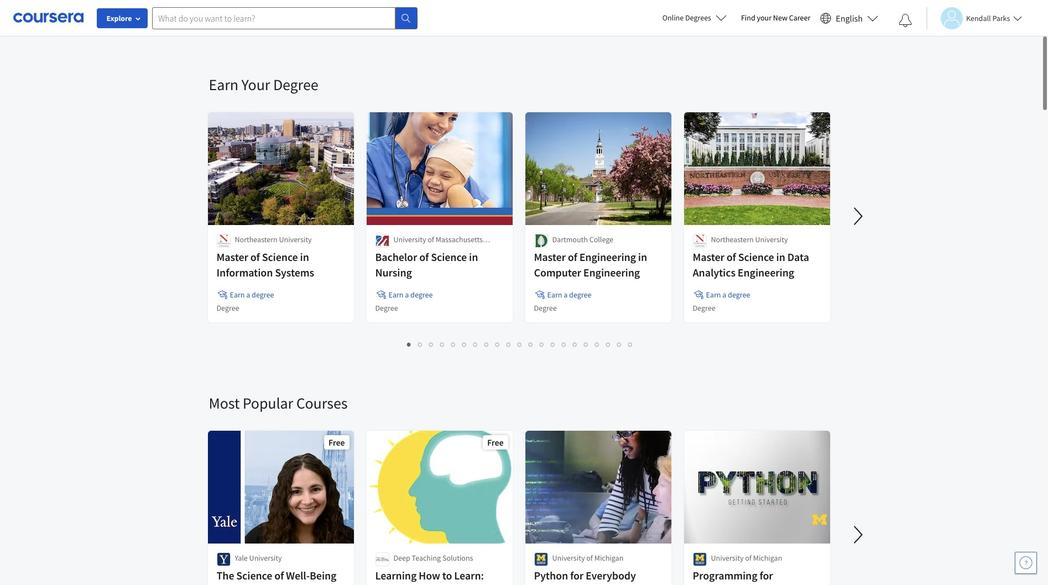 Task type: describe. For each thing, give the bounding box(es) containing it.
16 button
[[570, 338, 582, 351]]

coursera image
[[13, 9, 84, 27]]

bachelor
[[375, 250, 417, 264]]

free for learning how to learn: powerful mental tools t
[[487, 437, 504, 448]]

18 button
[[592, 338, 604, 351]]

computer
[[534, 265, 581, 279]]

university of massachusetts global
[[394, 234, 483, 256]]

earn for master of science in data analytics engineering
[[706, 290, 721, 300]]

earn for master of science in information systems
[[230, 290, 245, 300]]

21 button
[[625, 338, 637, 351]]

21
[[628, 339, 637, 350]]

master for master of engineering in computer engineering
[[534, 250, 566, 264]]

northeastern university for systems
[[235, 234, 312, 244]]

explore
[[106, 13, 132, 23]]

kendall parks button
[[926, 7, 1022, 29]]

university of massachusetts global image
[[375, 234, 389, 248]]

20
[[617, 339, 626, 350]]

science for data
[[738, 250, 774, 264]]

new
[[773, 13, 788, 23]]

(getting
[[745, 584, 783, 585]]

15 button
[[559, 338, 571, 351]]

university of michigan image
[[534, 553, 548, 566]]

earn a degree for computer
[[547, 290, 591, 300]]

your
[[757, 13, 772, 23]]

degree for master of engineering in computer engineering
[[534, 303, 557, 313]]

mental
[[420, 584, 453, 585]]

online degrees
[[662, 13, 711, 23]]

learn:
[[454, 569, 484, 582]]

of inside university of massachusetts global
[[428, 234, 434, 244]]

What do you want to learn? text field
[[152, 7, 395, 29]]

everybody for python for everybody
[[586, 569, 636, 582]]

northeastern for analytics
[[711, 234, 754, 244]]

8 button
[[481, 338, 492, 351]]

earn a degree for information
[[230, 290, 274, 300]]

for for python
[[570, 569, 584, 582]]

analytics
[[693, 265, 736, 279]]

most popular courses carousel element
[[203, 360, 1048, 585]]

courses
[[296, 393, 347, 413]]

engineering inside the master of science in data analytics engineering
[[738, 265, 794, 279]]

yale university
[[235, 553, 282, 563]]

deep teaching solutions image
[[375, 553, 389, 566]]

earn your degree carousel element
[[203, 41, 1048, 360]]

1 horizontal spatial 1
[[516, 27, 521, 38]]

explore button
[[97, 8, 148, 28]]

information
[[217, 265, 273, 279]]

3 button
[[426, 338, 437, 351]]

university up python for everybody
[[552, 553, 585, 563]]

university up systems
[[279, 234, 312, 244]]

13
[[540, 339, 549, 350]]

english button
[[816, 0, 883, 36]]

degree for master of science in information systems
[[217, 303, 239, 313]]

yale university image
[[217, 553, 230, 566]]

1 button for 2 button to the top
[[513, 26, 524, 39]]

9 button
[[492, 338, 503, 351]]

12
[[529, 339, 538, 350]]

13 button
[[536, 338, 549, 351]]

global
[[394, 246, 415, 256]]

the science of well-being
[[217, 569, 336, 582]]

the
[[217, 569, 234, 582]]

2 for bottom 2 button
[[418, 339, 423, 350]]

a for bachelor of science in nursing
[[405, 290, 409, 300]]

massachusetts
[[436, 234, 483, 244]]

data
[[787, 250, 809, 264]]

northeastern for systems
[[235, 234, 277, 244]]

everybody for programming for everybody (getting starte
[[693, 584, 743, 585]]

of left the well-
[[274, 569, 284, 582]]

career
[[789, 13, 810, 23]]

7
[[473, 339, 478, 350]]

learning how to learn: powerful mental tools t
[[375, 569, 491, 585]]

10 11 12 13 14 15 16 17 18 19 20 21
[[507, 339, 637, 350]]

earn for bachelor of science in nursing
[[389, 290, 403, 300]]

to
[[442, 569, 452, 582]]

northeastern university image
[[693, 234, 707, 248]]

14
[[551, 339, 560, 350]]

16
[[573, 339, 582, 350]]

of up python for everybody
[[586, 553, 593, 563]]

dartmouth
[[552, 234, 588, 244]]

university of michigan for python
[[552, 553, 623, 563]]

4
[[440, 339, 445, 350]]

of inside the master of science in data analytics engineering
[[727, 250, 736, 264]]

online degrees button
[[654, 6, 736, 30]]

earn a degree for data
[[706, 290, 750, 300]]

systems
[[275, 265, 314, 279]]

next slide image for degree
[[845, 203, 871, 230]]

learning
[[375, 569, 417, 582]]

deep
[[394, 553, 410, 563]]

well-
[[286, 569, 310, 582]]

earn a degree for nursing
[[389, 290, 433, 300]]

10
[[507, 339, 515, 350]]

5 button
[[448, 338, 459, 351]]

in for master of science in information systems
[[300, 250, 309, 264]]

3
[[429, 339, 434, 350]]

master for master of science in data analytics engineering
[[693, 250, 724, 264]]

science for information
[[262, 250, 298, 264]]

of inside the bachelor of science in nursing
[[419, 250, 429, 264]]

teaching
[[412, 553, 441, 563]]

university up "data"
[[755, 234, 788, 244]]

15
[[562, 339, 571, 350]]

6 button
[[459, 338, 470, 351]]

most popular courses
[[209, 393, 347, 413]]

python
[[534, 569, 568, 582]]

a for master of science in data analytics engineering
[[722, 290, 726, 300]]

degree for master of science in data analytics engineering
[[693, 303, 715, 313]]

kendall parks
[[966, 13, 1010, 23]]

english
[[836, 12, 863, 24]]

19
[[606, 339, 615, 350]]

solutions
[[442, 553, 473, 563]]

find
[[741, 13, 755, 23]]



Task type: vqa. For each thing, say whether or not it's contained in the screenshot.


Task type: locate. For each thing, give the bounding box(es) containing it.
1 northeastern university from the left
[[235, 234, 312, 244]]

0 horizontal spatial free
[[329, 437, 345, 448]]

university of michigan up programming for everybody (getting starte
[[711, 553, 782, 563]]

degree for computer
[[569, 290, 591, 300]]

2 in from the left
[[469, 250, 478, 264]]

degree for nursing
[[410, 290, 433, 300]]

earn a degree down information
[[230, 290, 274, 300]]

a for master of science in information systems
[[246, 290, 250, 300]]

2 list from the top
[[209, 338, 831, 351]]

science inside most popular courses carousel "element"
[[236, 569, 272, 582]]

everybody
[[586, 569, 636, 582], [693, 584, 743, 585]]

1 michigan from the left
[[594, 553, 623, 563]]

free for the science of well-being
[[329, 437, 345, 448]]

science down massachusetts
[[431, 250, 467, 264]]

degree for data
[[728, 290, 750, 300]]

0 horizontal spatial everybody
[[586, 569, 636, 582]]

degree down information
[[217, 303, 239, 313]]

in for master of science in data analytics engineering
[[776, 250, 785, 264]]

a
[[246, 290, 250, 300], [405, 290, 409, 300], [564, 290, 568, 300], [722, 290, 726, 300]]

list inside earn your degree carousel element
[[209, 338, 831, 351]]

for right python
[[570, 569, 584, 582]]

4 degree from the left
[[728, 290, 750, 300]]

18
[[595, 339, 604, 350]]

university
[[279, 234, 312, 244], [394, 234, 426, 244], [755, 234, 788, 244], [249, 553, 282, 563], [552, 553, 585, 563], [711, 553, 744, 563]]

2 earn a degree from the left
[[389, 290, 433, 300]]

northeastern up the master of science in data analytics engineering
[[711, 234, 754, 244]]

7 button
[[470, 338, 481, 351]]

1 vertical spatial next slide image
[[845, 522, 871, 548]]

1 vertical spatial everybody
[[693, 584, 743, 585]]

1 a from the left
[[246, 290, 250, 300]]

everybody inside programming for everybody (getting starte
[[693, 584, 743, 585]]

find your new career
[[741, 13, 810, 23]]

northeastern
[[235, 234, 277, 244], [711, 234, 754, 244]]

0 vertical spatial 1 button
[[513, 26, 524, 39]]

earn a degree
[[230, 290, 274, 300], [389, 290, 433, 300], [547, 290, 591, 300], [706, 290, 750, 300]]

1 list from the top
[[209, 26, 839, 39]]

1 horizontal spatial northeastern
[[711, 234, 754, 244]]

most
[[209, 393, 240, 413]]

yale
[[235, 553, 248, 563]]

next slide image
[[845, 203, 871, 230], [845, 522, 871, 548]]

4 a from the left
[[722, 290, 726, 300]]

for up the (getting
[[760, 569, 773, 582]]

2 michigan from the left
[[753, 553, 782, 563]]

0 horizontal spatial 2 button
[[415, 338, 426, 351]]

2 inside earn your degree carousel element
[[418, 339, 423, 350]]

0 vertical spatial 2
[[527, 27, 532, 38]]

of inside the master of science in information systems
[[250, 250, 260, 264]]

earn a degree down 'computer'
[[547, 290, 591, 300]]

10 button
[[503, 338, 515, 351]]

2 degree from the left
[[410, 290, 433, 300]]

degree down information
[[252, 290, 274, 300]]

dartmouth college
[[552, 234, 613, 244]]

3 earn a degree from the left
[[547, 290, 591, 300]]

degrees
[[685, 13, 711, 23]]

programming
[[693, 569, 757, 582]]

17
[[584, 339, 593, 350]]

earn
[[209, 75, 238, 95], [230, 290, 245, 300], [389, 290, 403, 300], [547, 290, 562, 300], [706, 290, 721, 300]]

for inside programming for everybody (getting starte
[[760, 569, 773, 582]]

northeastern university image
[[217, 234, 230, 248]]

earn down analytics
[[706, 290, 721, 300]]

michigan for python
[[594, 553, 623, 563]]

list
[[209, 26, 839, 39], [209, 338, 831, 351]]

of up analytics
[[727, 250, 736, 264]]

of right global
[[419, 250, 429, 264]]

northeastern university
[[235, 234, 312, 244], [711, 234, 788, 244]]

2 northeastern university from the left
[[711, 234, 788, 244]]

of down dartmouth
[[568, 250, 577, 264]]

master up 'computer'
[[534, 250, 566, 264]]

1 horizontal spatial university of michigan
[[711, 553, 782, 563]]

science down yale university
[[236, 569, 272, 582]]

1
[[516, 27, 521, 38], [407, 339, 411, 350]]

master inside master of engineering in computer engineering
[[534, 250, 566, 264]]

science left "data"
[[738, 250, 774, 264]]

earn for master of engineering in computer engineering
[[547, 290, 562, 300]]

degree down nursing
[[375, 303, 398, 313]]

4 in from the left
[[776, 250, 785, 264]]

online
[[662, 13, 684, 23]]

earn a degree down nursing
[[389, 290, 433, 300]]

science inside the bachelor of science in nursing
[[431, 250, 467, 264]]

11 button
[[514, 338, 527, 351]]

of up the bachelor of science in nursing
[[428, 234, 434, 244]]

michigan
[[594, 553, 623, 563], [753, 553, 782, 563]]

powerful
[[375, 584, 418, 585]]

master down northeastern university image
[[217, 250, 248, 264]]

for
[[570, 569, 584, 582], [760, 569, 773, 582]]

in
[[300, 250, 309, 264], [469, 250, 478, 264], [638, 250, 647, 264], [776, 250, 785, 264]]

1 for from the left
[[570, 569, 584, 582]]

northeastern university for analytics
[[711, 234, 788, 244]]

master up analytics
[[693, 250, 724, 264]]

master of science in information systems
[[217, 250, 314, 279]]

in inside master of engineering in computer engineering
[[638, 250, 647, 264]]

degree up 13 on the bottom of the page
[[534, 303, 557, 313]]

3 in from the left
[[638, 250, 647, 264]]

2 next slide image from the top
[[845, 522, 871, 548]]

master inside the master of science in information systems
[[217, 250, 248, 264]]

michigan up programming for everybody (getting starte
[[753, 553, 782, 563]]

1 in from the left
[[300, 250, 309, 264]]

university of michigan
[[552, 553, 623, 563], [711, 553, 782, 563]]

a down 'computer'
[[564, 290, 568, 300]]

5
[[451, 339, 456, 350]]

17 button
[[581, 338, 593, 351]]

2 university of michigan from the left
[[711, 553, 782, 563]]

1 northeastern from the left
[[235, 234, 277, 244]]

northeastern university up the master of science in information systems
[[235, 234, 312, 244]]

11
[[518, 339, 527, 350]]

1 degree from the left
[[252, 290, 274, 300]]

show notifications image
[[899, 14, 912, 27]]

in inside the master of science in data analytics engineering
[[776, 250, 785, 264]]

1 master from the left
[[217, 250, 248, 264]]

4 button
[[437, 338, 448, 351]]

8
[[484, 339, 489, 350]]

None search field
[[152, 7, 418, 29]]

university up global
[[394, 234, 426, 244]]

degree down master of engineering in computer engineering
[[569, 290, 591, 300]]

a down nursing
[[405, 290, 409, 300]]

university up programming
[[711, 553, 744, 563]]

2 master from the left
[[534, 250, 566, 264]]

1 horizontal spatial everybody
[[693, 584, 743, 585]]

0 vertical spatial everybody
[[586, 569, 636, 582]]

northeastern up the master of science in information systems
[[235, 234, 277, 244]]

0 horizontal spatial 1
[[407, 339, 411, 350]]

earn down nursing
[[389, 290, 403, 300]]

1 vertical spatial 2
[[418, 339, 423, 350]]

1 button
[[513, 26, 524, 39], [404, 338, 415, 351]]

of inside master of engineering in computer engineering
[[568, 250, 577, 264]]

degree down the master of science in data analytics engineering
[[728, 290, 750, 300]]

find your new career link
[[736, 11, 816, 25]]

college
[[589, 234, 613, 244]]

a for master of engineering in computer engineering
[[564, 290, 568, 300]]

university inside university of massachusetts global
[[394, 234, 426, 244]]

1 vertical spatial 2 button
[[415, 338, 426, 351]]

1 horizontal spatial michigan
[[753, 553, 782, 563]]

of
[[428, 234, 434, 244], [250, 250, 260, 264], [419, 250, 429, 264], [568, 250, 577, 264], [727, 250, 736, 264], [586, 553, 593, 563], [745, 553, 752, 563], [274, 569, 284, 582]]

4 earn a degree from the left
[[706, 290, 750, 300]]

earn your degree
[[209, 75, 318, 95]]

in inside the master of science in information systems
[[300, 250, 309, 264]]

1 free from the left
[[329, 437, 345, 448]]

help center image
[[1019, 556, 1033, 570]]

earn a degree down analytics
[[706, 290, 750, 300]]

master of science in data analytics engineering
[[693, 250, 809, 279]]

2 for from the left
[[760, 569, 773, 582]]

9
[[496, 339, 500, 350]]

next slide image for courses
[[845, 522, 871, 548]]

3 degree from the left
[[569, 290, 591, 300]]

michigan up python for everybody
[[594, 553, 623, 563]]

0 vertical spatial 1
[[516, 27, 521, 38]]

1 button for bottom 2 button
[[404, 338, 415, 351]]

1 horizontal spatial master
[[534, 250, 566, 264]]

1 earn a degree from the left
[[230, 290, 274, 300]]

0 vertical spatial next slide image
[[845, 203, 871, 230]]

3 a from the left
[[564, 290, 568, 300]]

0 horizontal spatial michigan
[[594, 553, 623, 563]]

14 button
[[548, 338, 560, 351]]

2
[[527, 27, 532, 38], [418, 339, 423, 350]]

1 vertical spatial 1 button
[[404, 338, 415, 351]]

degree right your
[[273, 75, 318, 95]]

3 master from the left
[[693, 250, 724, 264]]

1 horizontal spatial free
[[487, 437, 504, 448]]

science
[[262, 250, 298, 264], [431, 250, 467, 264], [738, 250, 774, 264], [236, 569, 272, 582]]

0 horizontal spatial northeastern university
[[235, 234, 312, 244]]

0 horizontal spatial for
[[570, 569, 584, 582]]

2 horizontal spatial master
[[693, 250, 724, 264]]

science for nursing
[[431, 250, 467, 264]]

1 inside earn your degree carousel element
[[407, 339, 411, 350]]

1 horizontal spatial 2
[[527, 27, 532, 38]]

tools
[[455, 584, 479, 585]]

parks
[[992, 13, 1010, 23]]

earn down information
[[230, 290, 245, 300]]

being
[[310, 569, 336, 582]]

nursing
[[375, 265, 412, 279]]

of up information
[[250, 250, 260, 264]]

1 horizontal spatial northeastern university
[[711, 234, 788, 244]]

master of engineering in computer engineering
[[534, 250, 647, 279]]

bachelor of science in nursing
[[375, 250, 478, 279]]

0 horizontal spatial university of michigan
[[552, 553, 623, 563]]

2 northeastern from the left
[[711, 234, 754, 244]]

0 horizontal spatial master
[[217, 250, 248, 264]]

dartmouth college image
[[534, 234, 548, 248]]

in for bachelor of science in nursing
[[469, 250, 478, 264]]

university up the science of well-being
[[249, 553, 282, 563]]

in for master of engineering in computer engineering
[[638, 250, 647, 264]]

for for programming
[[760, 569, 773, 582]]

0 vertical spatial 2 button
[[524, 26, 535, 39]]

of up programming for everybody (getting starte
[[745, 553, 752, 563]]

1 vertical spatial 1
[[407, 339, 411, 350]]

a down information
[[246, 290, 250, 300]]

your
[[241, 75, 270, 95]]

0 vertical spatial list
[[209, 26, 839, 39]]

degree for information
[[252, 290, 274, 300]]

0 horizontal spatial 1 button
[[404, 338, 415, 351]]

2 button
[[524, 26, 535, 39], [415, 338, 426, 351]]

master for master of science in information systems
[[217, 250, 248, 264]]

1 horizontal spatial 1 button
[[513, 26, 524, 39]]

kendall
[[966, 13, 991, 23]]

degree down the bachelor of science in nursing
[[410, 290, 433, 300]]

python for everybody
[[534, 569, 636, 582]]

19 button
[[603, 338, 615, 351]]

a down analytics
[[722, 290, 726, 300]]

science up systems
[[262, 250, 298, 264]]

0 horizontal spatial 2
[[418, 339, 423, 350]]

2 free from the left
[[487, 437, 504, 448]]

university of michigan for programming
[[711, 553, 782, 563]]

master inside the master of science in data analytics engineering
[[693, 250, 724, 264]]

master
[[217, 250, 248, 264], [534, 250, 566, 264], [693, 250, 724, 264]]

6
[[462, 339, 467, 350]]

degree for bachelor of science in nursing
[[375, 303, 398, 313]]

earn left your
[[209, 75, 238, 95]]

michigan for programming
[[753, 553, 782, 563]]

science inside the master of science in data analytics engineering
[[738, 250, 774, 264]]

1 next slide image from the top
[[845, 203, 871, 230]]

university of michigan up python for everybody
[[552, 553, 623, 563]]

1 vertical spatial list
[[209, 338, 831, 351]]

popular
[[243, 393, 293, 413]]

12 button
[[525, 338, 538, 351]]

2 a from the left
[[405, 290, 409, 300]]

in inside the bachelor of science in nursing
[[469, 250, 478, 264]]

degree down analytics
[[693, 303, 715, 313]]

1 horizontal spatial for
[[760, 569, 773, 582]]

1 horizontal spatial 2 button
[[524, 26, 535, 39]]

university of michigan image
[[693, 553, 707, 566]]

programming for everybody (getting starte
[[693, 569, 820, 585]]

deep teaching solutions
[[394, 553, 473, 563]]

2 for 2 button to the top
[[527, 27, 532, 38]]

earn down 'computer'
[[547, 290, 562, 300]]

20 button
[[614, 338, 626, 351]]

1 university of michigan from the left
[[552, 553, 623, 563]]

how
[[419, 569, 440, 582]]

0 horizontal spatial northeastern
[[235, 234, 277, 244]]

science inside the master of science in information systems
[[262, 250, 298, 264]]

northeastern university up the master of science in data analytics engineering
[[711, 234, 788, 244]]



